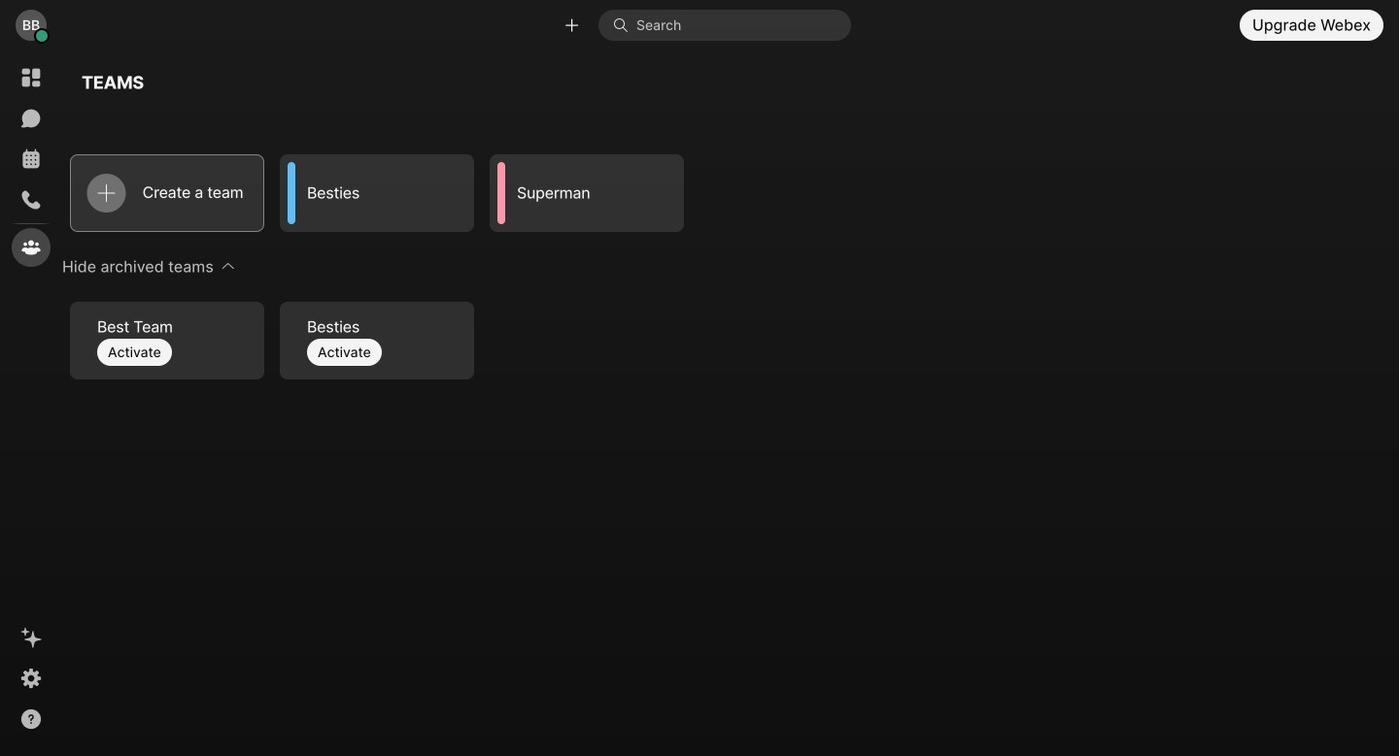 Task type: locate. For each thing, give the bounding box(es) containing it.
navigation
[[0, 51, 62, 757]]



Task type: describe. For each thing, give the bounding box(es) containing it.
teams list list
[[62, 147, 1368, 240]]

hide archived teams image
[[221, 260, 235, 274]]

archived teams list list
[[62, 294, 1368, 388]]

create new team image
[[98, 184, 115, 202]]

webex tab list
[[12, 58, 51, 267]]



Task type: vqa. For each thing, say whether or not it's contained in the screenshot.
Teams list LIST
yes



